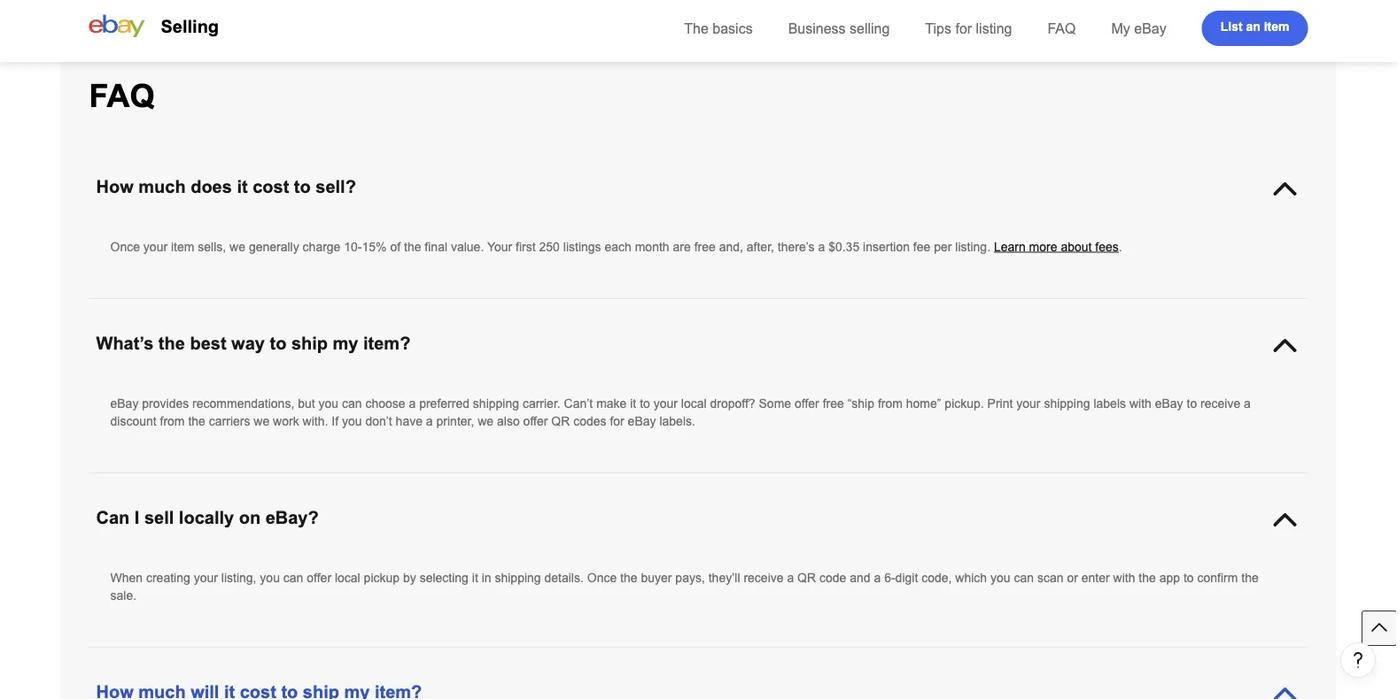 Task type: locate. For each thing, give the bounding box(es) containing it.
1 horizontal spatial once
[[587, 571, 617, 585]]

0 vertical spatial it
[[237, 177, 248, 197]]

the basics
[[684, 20, 753, 36]]

1 horizontal spatial for
[[955, 20, 972, 36]]

and,
[[719, 240, 743, 254]]

with
[[1129, 397, 1151, 411], [1113, 571, 1135, 585]]

with.
[[303, 415, 328, 428]]

per
[[934, 240, 952, 254]]

your inside when creating your listing, you can offer local pickup by selecting it in shipping details. once the buyer pays, they'll receive a qr code and a 6-digit code, which you can scan or enter with the app to confirm the sale.
[[194, 571, 218, 585]]

for down make
[[610, 415, 624, 428]]

for inside ebay provides recommendations, but you can choose a preferred shipping carrier. can't make it to your local dropoff? some offer free "ship from home" pickup. print your shipping labels with ebay to receive a discount from the carriers we work with. if you don't have a printer, we also offer qr codes for ebay labels.
[[610, 415, 624, 428]]

scan
[[1037, 571, 1063, 585]]

0 horizontal spatial local
[[335, 571, 360, 585]]

you right listing,
[[260, 571, 280, 585]]

can i sell locally on ebay?
[[96, 508, 319, 528]]

free inside ebay provides recommendations, but you can choose a preferred shipping carrier. can't make it to your local dropoff? some offer free "ship from home" pickup. print your shipping labels with ebay to receive a discount from the carriers we work with. if you don't have a printer, we also offer qr codes for ebay labels.
[[823, 397, 844, 411]]

it left in
[[472, 571, 478, 585]]

1 vertical spatial local
[[335, 571, 360, 585]]

1 vertical spatial faq
[[89, 78, 155, 113]]

creating
[[146, 571, 190, 585]]

1 horizontal spatial faq
[[1048, 20, 1076, 36]]

2 vertical spatial offer
[[307, 571, 331, 585]]

offer right some
[[795, 397, 819, 411]]

local inside ebay provides recommendations, but you can choose a preferred shipping carrier. can't make it to your local dropoff? some offer free "ship from home" pickup. print your shipping labels with ebay to receive a discount from the carriers we work with. if you don't have a printer, we also offer qr codes for ebay labels.
[[681, 397, 707, 411]]

sell
[[144, 508, 174, 528]]

1 horizontal spatial can
[[342, 397, 362, 411]]

ebay right labels
[[1155, 397, 1183, 411]]

1 horizontal spatial from
[[878, 397, 903, 411]]

with right labels
[[1129, 397, 1151, 411]]

we left work
[[254, 415, 270, 428]]

0 vertical spatial faq
[[1048, 20, 1076, 36]]

your left listing,
[[194, 571, 218, 585]]

my
[[333, 334, 358, 353]]

can
[[342, 397, 362, 411], [283, 571, 303, 585], [1014, 571, 1034, 585]]

you up "if"
[[318, 397, 338, 411]]

once inside when creating your listing, you can offer local pickup by selecting it in shipping details. once the buyer pays, they'll receive a qr code and a 6-digit code, which you can scan or enter with the app to confirm the sale.
[[587, 571, 617, 585]]

0 vertical spatial qr
[[551, 415, 570, 428]]

1 horizontal spatial item
[[1264, 20, 1289, 34]]

2 horizontal spatial it
[[630, 397, 636, 411]]

details.
[[544, 571, 584, 585]]

we
[[230, 240, 245, 254], [254, 415, 270, 428], [478, 415, 494, 428]]

first
[[516, 240, 536, 254]]

can
[[96, 508, 130, 528]]

0 horizontal spatial can
[[283, 571, 303, 585]]

offer down carrier.
[[523, 415, 548, 428]]

1 vertical spatial for
[[610, 415, 624, 428]]

1 vertical spatial receive
[[744, 571, 784, 585]]

item right an
[[1264, 20, 1289, 34]]

list an item
[[1220, 20, 1289, 34]]

can inside ebay provides recommendations, but you can choose a preferred shipping carrier. can't make it to your local dropoff? some offer free "ship from home" pickup. print your shipping labels with ebay to receive a discount from the carriers we work with. if you don't have a printer, we also offer qr codes for ebay labels.
[[342, 397, 362, 411]]

they'll
[[708, 571, 740, 585]]

0 vertical spatial local
[[681, 397, 707, 411]]

0 vertical spatial with
[[1129, 397, 1151, 411]]

your
[[143, 240, 168, 254], [654, 397, 678, 411], [1016, 397, 1040, 411], [194, 571, 218, 585]]

item left sells, on the left top of the page
[[171, 240, 194, 254]]

qr down can't
[[551, 415, 570, 428]]

shipping up the also
[[473, 397, 519, 411]]

receive inside ebay provides recommendations, but you can choose a preferred shipping carrier. can't make it to your local dropoff? some offer free "ship from home" pickup. print your shipping labels with ebay to receive a discount from the carriers we work with. if you don't have a printer, we also offer qr codes for ebay labels.
[[1200, 397, 1240, 411]]

0 horizontal spatial qr
[[551, 415, 570, 428]]

0 horizontal spatial it
[[237, 177, 248, 197]]

free
[[694, 240, 716, 254], [823, 397, 844, 411]]

to right make
[[640, 397, 650, 411]]

it right make
[[630, 397, 636, 411]]

discount
[[110, 415, 156, 428]]

1 vertical spatial offer
[[523, 415, 548, 428]]

0 horizontal spatial we
[[230, 240, 245, 254]]

free left the "ship
[[823, 397, 844, 411]]

once right details. on the left of the page
[[587, 571, 617, 585]]

business selling
[[788, 20, 890, 36]]

item?
[[363, 334, 410, 353]]

on
[[239, 508, 261, 528]]

selecting
[[420, 571, 469, 585]]

1 horizontal spatial receive
[[1200, 397, 1240, 411]]

listing.
[[955, 240, 990, 254]]

receive
[[1200, 397, 1240, 411], [744, 571, 784, 585]]

0 vertical spatial offer
[[795, 397, 819, 411]]

1 vertical spatial it
[[630, 397, 636, 411]]

to right labels
[[1187, 397, 1197, 411]]

qr left code
[[797, 571, 816, 585]]

15%
[[362, 240, 387, 254]]

0 horizontal spatial for
[[610, 415, 624, 428]]

learn
[[994, 240, 1026, 254]]

listing
[[976, 20, 1012, 36]]

for
[[955, 20, 972, 36], [610, 415, 624, 428]]

the left carriers
[[188, 415, 205, 428]]

don't
[[365, 415, 392, 428]]

a
[[818, 240, 825, 254], [409, 397, 416, 411], [1244, 397, 1251, 411], [426, 415, 433, 428], [787, 571, 794, 585], [874, 571, 881, 585]]

ebay
[[1134, 20, 1166, 36], [110, 397, 139, 411], [1155, 397, 1183, 411], [628, 415, 656, 428]]

1 vertical spatial free
[[823, 397, 844, 411]]

fee
[[913, 240, 930, 254]]

$0.35
[[828, 240, 859, 254]]

your
[[487, 240, 512, 254]]

qr inside ebay provides recommendations, but you can choose a preferred shipping carrier. can't make it to your local dropoff? some offer free "ship from home" pickup. print your shipping labels with ebay to receive a discount from the carriers we work with. if you don't have a printer, we also offer qr codes for ebay labels.
[[551, 415, 570, 428]]

are
[[673, 240, 691, 254]]

1 vertical spatial item
[[171, 240, 194, 254]]

codes
[[573, 415, 606, 428]]

0 vertical spatial item
[[1264, 20, 1289, 34]]

1 vertical spatial qr
[[797, 571, 816, 585]]

an
[[1246, 20, 1260, 34]]

local up labels.
[[681, 397, 707, 411]]

what's the best way to ship my item?
[[96, 334, 410, 353]]

2 vertical spatial it
[[472, 571, 478, 585]]

0 vertical spatial from
[[878, 397, 903, 411]]

receive inside when creating your listing, you can offer local pickup by selecting it in shipping details. once the buyer pays, they'll receive a qr code and a 6-digit code, which you can scan or enter with the app to confirm the sale.
[[744, 571, 784, 585]]

with inside ebay provides recommendations, but you can choose a preferred shipping carrier. can't make it to your local dropoff? some offer free "ship from home" pickup. print your shipping labels with ebay to receive a discount from the carriers we work with. if you don't have a printer, we also offer qr codes for ebay labels.
[[1129, 397, 1151, 411]]

my ebay
[[1111, 20, 1166, 36]]

there's
[[778, 240, 815, 254]]

local left pickup
[[335, 571, 360, 585]]

preferred
[[419, 397, 469, 411]]

0 horizontal spatial free
[[694, 240, 716, 254]]

from down "provides"
[[160, 415, 185, 428]]

insertion
[[863, 240, 910, 254]]

each
[[605, 240, 631, 254]]

does
[[191, 177, 232, 197]]

1 horizontal spatial offer
[[523, 415, 548, 428]]

1 vertical spatial with
[[1113, 571, 1135, 585]]

with right enter
[[1113, 571, 1135, 585]]

can right listing,
[[283, 571, 303, 585]]

once down how
[[110, 240, 140, 254]]

tips for listing link
[[925, 20, 1012, 36]]

list
[[1220, 20, 1243, 34]]

offer left pickup
[[307, 571, 331, 585]]

how much does it cost to sell?
[[96, 177, 356, 197]]

1 horizontal spatial we
[[254, 415, 270, 428]]

item for an
[[1264, 20, 1289, 34]]

1 horizontal spatial local
[[681, 397, 707, 411]]

2 horizontal spatial we
[[478, 415, 494, 428]]

month
[[635, 240, 669, 254]]

best
[[190, 334, 226, 353]]

0 horizontal spatial receive
[[744, 571, 784, 585]]

qr
[[551, 415, 570, 428], [797, 571, 816, 585]]

value.
[[451, 240, 484, 254]]

0 vertical spatial receive
[[1200, 397, 1240, 411]]

0 horizontal spatial once
[[110, 240, 140, 254]]

from right the "ship
[[878, 397, 903, 411]]

for right 'tips'
[[955, 20, 972, 36]]

or
[[1067, 571, 1078, 585]]

of
[[390, 240, 401, 254]]

can left scan
[[1014, 571, 1034, 585]]

faq
[[1048, 20, 1076, 36], [89, 78, 155, 113]]

enter
[[1081, 571, 1110, 585]]

free right the are at the top
[[694, 240, 716, 254]]

if
[[332, 415, 338, 428]]

10-
[[344, 240, 362, 254]]

and
[[850, 571, 870, 585]]

1 vertical spatial once
[[587, 571, 617, 585]]

1 horizontal spatial free
[[823, 397, 844, 411]]

my
[[1111, 20, 1130, 36]]

to right the app
[[1183, 571, 1194, 585]]

we left the also
[[478, 415, 494, 428]]

0 vertical spatial free
[[694, 240, 716, 254]]

0 horizontal spatial offer
[[307, 571, 331, 585]]

"ship
[[847, 397, 874, 411]]

selling
[[161, 17, 219, 36]]

i
[[135, 508, 139, 528]]

to
[[294, 177, 311, 197], [270, 334, 286, 353], [640, 397, 650, 411], [1187, 397, 1197, 411], [1183, 571, 1194, 585]]

shipping right in
[[495, 571, 541, 585]]

we right sells, on the left top of the page
[[230, 240, 245, 254]]

print
[[987, 397, 1013, 411]]

1 horizontal spatial it
[[472, 571, 478, 585]]

it left cost
[[237, 177, 248, 197]]

local inside when creating your listing, you can offer local pickup by selecting it in shipping details. once the buyer pays, they'll receive a qr code and a 6-digit code, which you can scan or enter with the app to confirm the sale.
[[335, 571, 360, 585]]

your right print
[[1016, 397, 1040, 411]]

local
[[681, 397, 707, 411], [335, 571, 360, 585]]

0 horizontal spatial from
[[160, 415, 185, 428]]

0 horizontal spatial item
[[171, 240, 194, 254]]

can left choose
[[342, 397, 362, 411]]

1 horizontal spatial qr
[[797, 571, 816, 585]]



Task type: describe. For each thing, give the bounding box(es) containing it.
more
[[1029, 240, 1057, 254]]

cost
[[253, 177, 289, 197]]

2 horizontal spatial can
[[1014, 571, 1034, 585]]

faq link
[[1048, 20, 1076, 36]]

ship
[[291, 334, 328, 353]]

after,
[[747, 240, 774, 254]]

6-
[[884, 571, 895, 585]]

your up labels.
[[654, 397, 678, 411]]

your left sells, on the left top of the page
[[143, 240, 168, 254]]

my ebay link
[[1111, 20, 1166, 36]]

ebay provides recommendations, but you can choose a preferred shipping carrier. can't make it to your local dropoff? some offer free "ship from home" pickup. print your shipping labels with ebay to receive a discount from the carriers we work with. if you don't have a printer, we also offer qr codes for ebay labels.
[[110, 397, 1251, 428]]

qr inside when creating your listing, you can offer local pickup by selecting it in shipping details. once the buyer pays, they'll receive a qr code and a 6-digit code, which you can scan or enter with the app to confirm the sale.
[[797, 571, 816, 585]]

the left buyer
[[620, 571, 637, 585]]

ebay right my
[[1134, 20, 1166, 36]]

selling
[[850, 20, 890, 36]]

also
[[497, 415, 520, 428]]

final
[[425, 240, 447, 254]]

confirm
[[1197, 571, 1238, 585]]

code
[[819, 571, 846, 585]]

labels
[[1094, 397, 1126, 411]]

printer,
[[436, 415, 474, 428]]

pays,
[[675, 571, 705, 585]]

free for are
[[694, 240, 716, 254]]

pickup
[[364, 571, 400, 585]]

pickup.
[[945, 397, 984, 411]]

business selling link
[[788, 20, 890, 36]]

labels.
[[659, 415, 695, 428]]

you right "which"
[[990, 571, 1010, 585]]

help, opens dialogs image
[[1349, 652, 1367, 669]]

it inside when creating your listing, you can offer local pickup by selecting it in shipping details. once the buyer pays, they'll receive a qr code and a 6-digit code, which you can scan or enter with the app to confirm the sale.
[[472, 571, 478, 585]]

work
[[273, 415, 299, 428]]

1 vertical spatial from
[[160, 415, 185, 428]]

dropoff?
[[710, 397, 755, 411]]

how
[[96, 177, 134, 197]]

about
[[1061, 240, 1092, 254]]

provides
[[142, 397, 189, 411]]

it inside ebay provides recommendations, but you can choose a preferred shipping carrier. can't make it to your local dropoff? some offer free "ship from home" pickup. print your shipping labels with ebay to receive a discount from the carriers we work with. if you don't have a printer, we also offer qr codes for ebay labels.
[[630, 397, 636, 411]]

to right cost
[[294, 177, 311, 197]]

tips for listing
[[925, 20, 1012, 36]]

the right confirm
[[1241, 571, 1259, 585]]

when creating your listing, you can offer local pickup by selecting it in shipping details. once the buyer pays, they'll receive a qr code and a 6-digit code, which you can scan or enter with the app to confirm the sale.
[[110, 571, 1259, 603]]

when
[[110, 571, 143, 585]]

have
[[396, 415, 423, 428]]

code,
[[921, 571, 952, 585]]

free for offer
[[823, 397, 844, 411]]

the
[[684, 20, 709, 36]]

app
[[1159, 571, 1180, 585]]

in
[[482, 571, 491, 585]]

list an item link
[[1202, 11, 1308, 46]]

can for ebay?
[[283, 571, 303, 585]]

by
[[403, 571, 416, 585]]

which
[[955, 571, 987, 585]]

learn more about fees link
[[994, 240, 1119, 254]]

buyer
[[641, 571, 672, 585]]

home"
[[906, 397, 941, 411]]

the left best
[[158, 334, 185, 353]]

recommendations,
[[192, 397, 294, 411]]

the right of
[[404, 240, 421, 254]]

ebay left labels.
[[628, 415, 656, 428]]

business
[[788, 20, 846, 36]]

but
[[298, 397, 315, 411]]

listings
[[563, 240, 601, 254]]

can for ship
[[342, 397, 362, 411]]

once your item sells, we generally charge 10-15% of the final value. your first 250 listings each month are free and, after, there's a $0.35 insertion fee per listing. learn more about fees .
[[110, 240, 1122, 254]]

0 vertical spatial for
[[955, 20, 972, 36]]

shipping inside when creating your listing, you can offer local pickup by selecting it in shipping details. once the buyer pays, they'll receive a qr code and a 6-digit code, which you can scan or enter with the app to confirm the sale.
[[495, 571, 541, 585]]

the basics link
[[684, 20, 753, 36]]

listing,
[[221, 571, 256, 585]]

sale.
[[110, 589, 136, 603]]

charge
[[303, 240, 341, 254]]

you right "if"
[[342, 415, 362, 428]]

0 vertical spatial once
[[110, 240, 140, 254]]

fees
[[1095, 240, 1119, 254]]

carrier.
[[523, 397, 560, 411]]

tips
[[925, 20, 951, 36]]

way
[[231, 334, 265, 353]]

2 horizontal spatial offer
[[795, 397, 819, 411]]

shipping left labels
[[1044, 397, 1090, 411]]

the left the app
[[1139, 571, 1156, 585]]

item for your
[[171, 240, 194, 254]]

choose
[[365, 397, 405, 411]]

offer inside when creating your listing, you can offer local pickup by selecting it in shipping details. once the buyer pays, they'll receive a qr code and a 6-digit code, which you can scan or enter with the app to confirm the sale.
[[307, 571, 331, 585]]

the inside ebay provides recommendations, but you can choose a preferred shipping carrier. can't make it to your local dropoff? some offer free "ship from home" pickup. print your shipping labels with ebay to receive a discount from the carriers we work with. if you don't have a printer, we also offer qr codes for ebay labels.
[[188, 415, 205, 428]]

sell?
[[316, 177, 356, 197]]

0 horizontal spatial faq
[[89, 78, 155, 113]]

to inside when creating your listing, you can offer local pickup by selecting it in shipping details. once the buyer pays, they'll receive a qr code and a 6-digit code, which you can scan or enter with the app to confirm the sale.
[[1183, 571, 1194, 585]]

to right way
[[270, 334, 286, 353]]

locally
[[179, 508, 234, 528]]

with inside when creating your listing, you can offer local pickup by selecting it in shipping details. once the buyer pays, they'll receive a qr code and a 6-digit code, which you can scan or enter with the app to confirm the sale.
[[1113, 571, 1135, 585]]

.
[[1119, 240, 1122, 254]]

digit
[[895, 571, 918, 585]]

generally
[[249, 240, 299, 254]]

what's
[[96, 334, 154, 353]]

carriers
[[209, 415, 250, 428]]

ebay up discount
[[110, 397, 139, 411]]



Task type: vqa. For each thing, say whether or not it's contained in the screenshot.
4th "pst"
no



